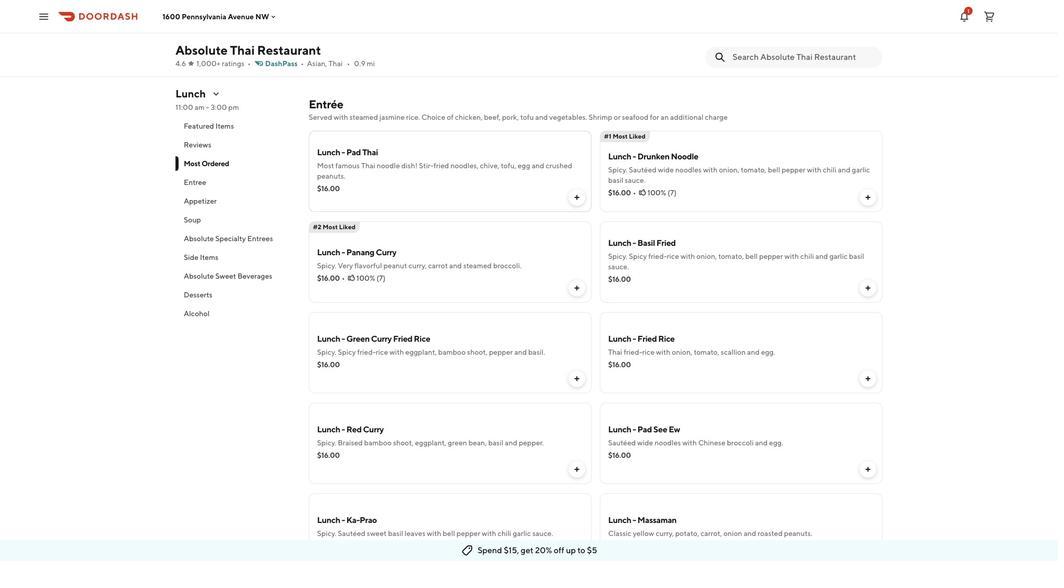 Task type: locate. For each thing, give the bounding box(es) containing it.
thai inside the lunch - fried rice thai fried-rice with onion, tomato, scallion and egg. $16.00
[[608, 348, 623, 356]]

0 vertical spatial noodles
[[676, 166, 702, 174]]

and inside lunch - pad thai most famous thai noodle dish! stir-fried noodles, chive, tofu, egg and crushed peanuts. $16.00
[[532, 161, 544, 170]]

- for lunch - pad thai
[[342, 147, 345, 157]]

0 vertical spatial items
[[216, 122, 234, 130]]

lunch inside lunch - massaman classic yellow curry, potato, carrot, onion and roasted peanuts.
[[608, 515, 631, 525]]

sautéed inside lunch - drunken noodle spicy. sautéed wide noodles with onion, tomato, bell pepper with chili and garlic basil sauce.
[[629, 166, 657, 174]]

entrée
[[309, 97, 343, 111]]

0 horizontal spatial peanuts.
[[317, 172, 346, 180]]

chili
[[823, 166, 837, 174], [801, 252, 814, 260], [498, 529, 512, 538]]

liked down seafood
[[629, 132, 646, 140]]

lunch for lunch - basil fried spicy. spicy fried-rice with onion, tomato, bell pepper with chili and garlic basil sauce. $16.00
[[608, 238, 631, 248]]

1
[[968, 8, 970, 14]]

lunch inside lunch - pad see ew sautéed wide noodles with chinese broccoli and egg. $16.00
[[608, 425, 631, 434]]

1 vertical spatial spicy
[[338, 348, 356, 356]]

0 horizontal spatial bell
[[443, 529, 455, 538]]

1 vertical spatial peanuts.
[[784, 529, 813, 538]]

egg. right the broccoli
[[769, 439, 784, 447]]

-
[[206, 103, 209, 111], [342, 147, 345, 157], [633, 152, 636, 161], [633, 238, 636, 248], [342, 247, 345, 257], [342, 334, 345, 344], [633, 334, 636, 344], [342, 425, 345, 434], [633, 425, 636, 434], [342, 515, 345, 525], [633, 515, 636, 525]]

absolute
[[176, 43, 228, 57], [184, 234, 214, 243], [184, 272, 214, 280]]

curry for green
[[371, 334, 392, 344]]

1 add item to cart image from the left
[[573, 284, 581, 292]]

0 vertical spatial eggplant,
[[406, 348, 437, 356]]

0 horizontal spatial steamed
[[350, 113, 378, 121]]

lunch for lunch - red curry spicy. braised bamboo shoot, eggplant, green bean, basil and pepper. $16.00
[[317, 425, 340, 434]]

1 horizontal spatial 100% (7)
[[648, 189, 677, 197]]

- inside the lunch - fried rice thai fried-rice with onion, tomato, scallion and egg. $16.00
[[633, 334, 636, 344]]

add item to cart image for spicy. sautéed sweet basil leaves with bell pepper with chili garlic sauce.
[[573, 556, 581, 561]]

- inside lunch - massaman classic yellow curry, potato, carrot, onion and roasted peanuts.
[[633, 515, 636, 525]]

fresh
[[420, 29, 437, 38]]

basil inside the lunch - basil fried spicy. spicy fried-rice with onion, tomato, bell pepper with chili and garlic basil sauce. $16.00
[[849, 252, 865, 260]]

bell inside the lunch - basil fried spicy. spicy fried-rice with onion, tomato, bell pepper with chili and garlic basil sauce. $16.00
[[746, 252, 758, 260]]

0 vertical spatial sautéed
[[629, 166, 657, 174]]

broccoli
[[727, 439, 754, 447]]

spicy
[[629, 252, 647, 260], [338, 348, 356, 356]]

- for lunch - red curry
[[342, 425, 345, 434]]

2 horizontal spatial bell
[[768, 166, 781, 174]]

prao
[[360, 515, 377, 525]]

add item to cart image for thai fried-rice with onion, tomato, scallion and egg.
[[864, 375, 873, 383]]

2 vertical spatial absolute
[[184, 272, 214, 280]]

reviews button
[[176, 135, 296, 154]]

shoot, inside lunch - red curry spicy. braised bamboo shoot, eggplant, green bean, basil and pepper. $16.00
[[393, 439, 414, 447]]

egg. inside lunch - pad see ew sautéed wide noodles with chinese broccoli and egg. $16.00
[[769, 439, 784, 447]]

pad inside lunch - pad thai most famous thai noodle dish! stir-fried noodles, chive, tofu, egg and crushed peanuts. $16.00
[[347, 147, 361, 157]]

onion, inside the lunch - fried rice thai fried-rice with onion, tomato, scallion and egg. $16.00
[[672, 348, 693, 356]]

0 horizontal spatial rice
[[414, 334, 430, 344]]

lunch for lunch - green curry fried rice spicy. spicy fried-rice with eggplant, bamboo shoot, pepper and basil. $16.00
[[317, 334, 340, 344]]

100% down drunken
[[648, 189, 667, 197]]

1 horizontal spatial curry,
[[656, 529, 674, 538]]

curry right red on the left bottom of page
[[363, 425, 384, 434]]

fried- inside the lunch - fried rice thai fried-rice with onion, tomato, scallion and egg. $16.00
[[624, 348, 643, 356]]

lunch for lunch - pad thai most famous thai noodle dish! stir-fried noodles, chive, tofu, egg and crushed peanuts. $16.00
[[317, 147, 340, 157]]

0 vertical spatial peanut
[[524, 29, 548, 38]]

2 vertical spatial sautéed
[[338, 529, 366, 538]]

spicy.
[[608, 29, 628, 38], [608, 166, 628, 174], [608, 252, 628, 260], [317, 261, 336, 270], [317, 348, 336, 356], [317, 439, 336, 447], [317, 529, 336, 538]]

- inside lunch - pad thai most famous thai noodle dish! stir-fried noodles, chive, tofu, egg and crushed peanuts. $16.00
[[342, 147, 345, 157]]

0 horizontal spatial spicy
[[338, 348, 356, 356]]

curry, left carrot
[[409, 261, 427, 270]]

peanut
[[524, 29, 548, 38], [384, 261, 407, 270]]

most right #2
[[323, 223, 338, 231]]

sautéed inside lunch - pad see ew sautéed wide noodles with chinese broccoli and egg. $16.00
[[608, 439, 636, 447]]

spicy down basil
[[629, 252, 647, 260]]

1 vertical spatial onion,
[[697, 252, 717, 260]]

ka-
[[347, 515, 360, 525]]

sautéed inside lunch - ka-prao spicy. sautéed sweet basil leaves with bell pepper with chili garlic sauce.
[[338, 529, 366, 538]]

lunch inside lunch - drunken noodle spicy. sautéed wide noodles with onion, tomato, bell pepper with chili and garlic basil sauce.
[[608, 152, 631, 161]]

onion, inside lunch - drunken noodle spicy. sautéed wide noodles with onion, tomato, bell pepper with chili and garlic basil sauce.
[[719, 166, 740, 174]]

1 horizontal spatial $16.00 •
[[608, 189, 636, 197]]

- inside lunch - green curry fried rice spicy. spicy fried-rice with eggplant, bamboo shoot, pepper and basil. $16.00
[[342, 334, 345, 344]]

garlic inside the lunch - basil fried spicy. spicy fried-rice with onion, tomato, bell pepper with chili and garlic basil sauce. $16.00
[[830, 252, 848, 260]]

0 vertical spatial 100% (7)
[[648, 189, 677, 197]]

lunch
[[176, 88, 206, 99], [317, 147, 340, 157], [608, 152, 631, 161], [608, 238, 631, 248], [317, 247, 340, 257], [317, 334, 340, 344], [608, 334, 631, 344], [317, 425, 340, 434], [608, 425, 631, 434], [317, 515, 340, 525], [608, 515, 631, 525]]

0 vertical spatial (7)
[[668, 189, 677, 197]]

absolute thai restaurant
[[176, 43, 321, 57]]

very
[[338, 261, 353, 270]]

1 vertical spatial 100% (7)
[[357, 274, 386, 282]]

items inside 'button'
[[216, 122, 234, 130]]

with inside lunch - green curry fried rice spicy. spicy fried-rice with eggplant, bamboo shoot, pepper and basil. $16.00
[[390, 348, 404, 356]]

2 vertical spatial onion,
[[672, 348, 693, 356]]

shoot,
[[467, 348, 488, 356], [393, 439, 414, 447]]

eggplant,
[[406, 348, 437, 356], [415, 439, 447, 447]]

carrot,
[[701, 529, 722, 538]]

curry, down massaman
[[656, 529, 674, 538]]

chili inside the lunch - basil fried spicy. spicy fried-rice with onion, tomato, bell pepper with chili and garlic basil sauce. $16.00
[[801, 252, 814, 260]]

spicy. for drunken
[[608, 166, 628, 174]]

0 vertical spatial onion,
[[719, 166, 740, 174]]

0 vertical spatial steamed
[[350, 113, 378, 121]]

1 vertical spatial $16.00 •
[[317, 274, 345, 282]]

(7) down "flavorful"
[[377, 274, 386, 282]]

0 vertical spatial bell
[[768, 166, 781, 174]]

100% for panang
[[357, 274, 375, 282]]

carrot
[[428, 261, 448, 270]]

peanut right "flavorful"
[[384, 261, 407, 270]]

peanuts.
[[317, 172, 346, 180], [784, 529, 813, 538]]

0 horizontal spatial (7)
[[377, 274, 386, 282]]

bell for noodle
[[768, 166, 781, 174]]

steamed left jasmine
[[350, 113, 378, 121]]

0 horizontal spatial fried-
[[357, 348, 376, 356]]

basil
[[608, 176, 624, 184], [849, 252, 865, 260], [488, 439, 504, 447], [388, 529, 403, 538]]

add item to cart image for sautéed wide noodles with chinese broccoli and egg.
[[864, 465, 873, 474]]

100% (7) down drunken
[[648, 189, 677, 197]]

1 horizontal spatial rice
[[659, 334, 675, 344]]

1 horizontal spatial liked
[[629, 132, 646, 140]]

spicy
[[704, 29, 721, 38]]

green
[[448, 439, 467, 447]]

0 horizontal spatial $16.00 •
[[317, 274, 345, 282]]

tomato, inside lunch - drunken noodle spicy. sautéed wide noodles with onion, tomato, bell pepper with chili and garlic basil sauce.
[[741, 166, 767, 174]]

0 vertical spatial garlic
[[852, 166, 870, 174]]

100% (7) down "flavorful"
[[357, 274, 386, 282]]

spicy. chicken, mushroom in spicy lemongrass coconut broth.
[[608, 29, 810, 38]]

featured
[[184, 122, 214, 130]]

lunch inside lunch - red curry spicy. braised bamboo shoot, eggplant, green bean, basil and pepper. $16.00
[[317, 425, 340, 434]]

1 horizontal spatial rice
[[643, 348, 655, 356]]

pad up famous
[[347, 147, 361, 157]]

- inside lunch - drunken noodle spicy. sautéed wide noodles with onion, tomato, bell pepper with chili and garlic basil sauce.
[[633, 152, 636, 161]]

egg. for lunch - fried rice
[[761, 348, 776, 356]]

most right '#1'
[[613, 132, 628, 140]]

1 horizontal spatial add item to cart image
[[864, 284, 873, 292]]

1 vertical spatial bell
[[746, 252, 758, 260]]

absolute up desserts
[[184, 272, 214, 280]]

ew
[[669, 425, 680, 434]]

0 items, open order cart image
[[983, 10, 996, 23]]

pepper
[[782, 166, 806, 174], [759, 252, 783, 260], [489, 348, 513, 356], [457, 529, 481, 538]]

sauce.
[[549, 29, 570, 38], [625, 176, 646, 184], [608, 263, 629, 271], [533, 529, 553, 538]]

- inside the lunch - basil fried spicy. spicy fried-rice with onion, tomato, bell pepper with chili and garlic basil sauce. $16.00
[[633, 238, 636, 248]]

items inside button
[[200, 253, 218, 261]]

an
[[661, 113, 669, 121]]

spicy. inside the lunch - basil fried spicy. spicy fried-rice with onion, tomato, bell pepper with chili and garlic basil sauce. $16.00
[[608, 252, 628, 260]]

specialty
[[215, 234, 246, 243]]

and inside noodles and mixed vegetables fresh rolls served with tamarind peanut sauce. $8.00
[[347, 29, 359, 38]]

spicy. for panang
[[317, 261, 336, 270]]

1 vertical spatial peanut
[[384, 261, 407, 270]]

curry,
[[409, 261, 427, 270], [656, 529, 674, 538]]

noodles inside lunch - pad see ew sautéed wide noodles with chinese broccoli and egg. $16.00
[[655, 439, 681, 447]]

noodles down ew
[[655, 439, 681, 447]]

with
[[477, 29, 491, 38], [334, 113, 348, 121], [703, 166, 718, 174], [807, 166, 822, 174], [681, 252, 695, 260], [785, 252, 799, 260], [390, 348, 404, 356], [656, 348, 671, 356], [683, 439, 697, 447], [427, 529, 441, 538], [482, 529, 496, 538]]

- for lunch - pad see ew
[[633, 425, 636, 434]]

0 horizontal spatial wide
[[638, 439, 653, 447]]

peanuts. right 'roasted'
[[784, 529, 813, 538]]

chili inside lunch - drunken noodle spicy. sautéed wide noodles with onion, tomato, bell pepper with chili and garlic basil sauce.
[[823, 166, 837, 174]]

lunch - massaman classic yellow curry, potato, carrot, onion and roasted peanuts.
[[608, 515, 813, 538]]

1 horizontal spatial spicy
[[629, 252, 647, 260]]

1 horizontal spatial bell
[[746, 252, 758, 260]]

bell
[[768, 166, 781, 174], [746, 252, 758, 260], [443, 529, 455, 538]]

0 horizontal spatial bamboo
[[364, 439, 392, 447]]

or
[[614, 113, 621, 121]]

1 horizontal spatial (7)
[[668, 189, 677, 197]]

items right 'side'
[[200, 253, 218, 261]]

absolute inside button
[[184, 234, 214, 243]]

noodles inside lunch - drunken noodle spicy. sautéed wide noodles with onion, tomato, bell pepper with chili and garlic basil sauce.
[[676, 166, 702, 174]]

lunch - fried rice thai fried-rice with onion, tomato, scallion and egg. $16.00
[[608, 334, 776, 369]]

2 horizontal spatial fried-
[[649, 252, 667, 260]]

0 vertical spatial pad
[[347, 147, 361, 157]]

0 horizontal spatial onion,
[[672, 348, 693, 356]]

sautéed for drunken
[[629, 166, 657, 174]]

wide inside lunch - pad see ew sautéed wide noodles with chinese broccoli and egg. $16.00
[[638, 439, 653, 447]]

0 vertical spatial shoot,
[[467, 348, 488, 356]]

sauce. inside lunch - drunken noodle spicy. sautéed wide noodles with onion, tomato, bell pepper with chili and garlic basil sauce.
[[625, 176, 646, 184]]

1 horizontal spatial 100%
[[648, 189, 667, 197]]

1 vertical spatial egg.
[[769, 439, 784, 447]]

spicy. inside lunch - ka-prao spicy. sautéed sweet basil leaves with bell pepper with chili garlic sauce.
[[317, 529, 336, 538]]

featured items
[[184, 122, 234, 130]]

and inside entrée served with steamed jasmine rice. choice of chicken, beef, pork, tofu and vegetables. shrimp or seafood for an additional charge
[[536, 113, 548, 121]]

0 vertical spatial chili
[[823, 166, 837, 174]]

#1
[[604, 132, 612, 140]]

1 vertical spatial sautéed
[[608, 439, 636, 447]]

0 horizontal spatial chili
[[498, 529, 512, 538]]

lunch for lunch - drunken noodle spicy. sautéed wide noodles with onion, tomato, bell pepper with chili and garlic basil sauce.
[[608, 152, 631, 161]]

desserts button
[[176, 285, 296, 304]]

0 horizontal spatial shoot,
[[393, 439, 414, 447]]

0 vertical spatial wide
[[658, 166, 674, 174]]

0 vertical spatial $16.00 •
[[608, 189, 636, 197]]

0 vertical spatial bamboo
[[438, 348, 466, 356]]

0 horizontal spatial garlic
[[513, 529, 531, 538]]

fried inside the lunch - fried rice thai fried-rice with onion, tomato, scallion and egg. $16.00
[[638, 334, 657, 344]]

1 horizontal spatial onion,
[[697, 252, 717, 260]]

steamed left broccoli.
[[463, 261, 492, 270]]

lunch for lunch - panang curry spicy. very flavorful peanut curry, carrot and steamed broccoli.
[[317, 247, 340, 257]]

1 vertical spatial (7)
[[377, 274, 386, 282]]

lunch - pad see ew sautéed wide noodles with chinese broccoli and egg. $16.00
[[608, 425, 784, 459]]

beef,
[[484, 113, 501, 121]]

curry
[[376, 247, 397, 257], [371, 334, 392, 344], [363, 425, 384, 434]]

2 vertical spatial curry
[[363, 425, 384, 434]]

onion, inside the lunch - basil fried spicy. spicy fried-rice with onion, tomato, bell pepper with chili and garlic basil sauce. $16.00
[[697, 252, 717, 260]]

spicy. inside lunch - panang curry spicy. very flavorful peanut curry, carrot and steamed broccoli.
[[317, 261, 336, 270]]

pepper inside the lunch - basil fried spicy. spicy fried-rice with onion, tomato, bell pepper with chili and garlic basil sauce. $16.00
[[759, 252, 783, 260]]

tomato, inside the lunch - basil fried spicy. spicy fried-rice with onion, tomato, bell pepper with chili and garlic basil sauce. $16.00
[[719, 252, 744, 260]]

1 horizontal spatial chili
[[801, 252, 814, 260]]

alcohol
[[184, 309, 210, 318]]

most up the entree
[[184, 159, 200, 168]]

garlic
[[852, 166, 870, 174], [830, 252, 848, 260], [513, 529, 531, 538]]

lunch inside lunch - pad thai most famous thai noodle dish! stir-fried noodles, chive, tofu, egg and crushed peanuts. $16.00
[[317, 147, 340, 157]]

curry for panang
[[376, 247, 397, 257]]

0 vertical spatial curry
[[376, 247, 397, 257]]

pm
[[228, 103, 239, 111]]

peanuts. down famous
[[317, 172, 346, 180]]

bamboo inside lunch - red curry spicy. braised bamboo shoot, eggplant, green bean, basil and pepper. $16.00
[[364, 439, 392, 447]]

and
[[347, 29, 359, 38], [536, 113, 548, 121], [532, 161, 544, 170], [838, 166, 851, 174], [816, 252, 828, 260], [449, 261, 462, 270], [515, 348, 527, 356], [747, 348, 760, 356], [505, 439, 518, 447], [755, 439, 768, 447], [744, 529, 757, 538]]

spicy inside lunch - green curry fried rice spicy. spicy fried-rice with eggplant, bamboo shoot, pepper and basil. $16.00
[[338, 348, 356, 356]]

1 vertical spatial steamed
[[463, 261, 492, 270]]

chili for fried
[[801, 252, 814, 260]]

0 horizontal spatial add item to cart image
[[573, 284, 581, 292]]

0 horizontal spatial pad
[[347, 147, 361, 157]]

add item to cart image for most famous thai noodle dish! stir-fried noodles, chive, tofu, egg and crushed peanuts.
[[573, 193, 581, 202]]

absolute up side items
[[184, 234, 214, 243]]

(7) down noodle
[[668, 189, 677, 197]]

0 horizontal spatial 100%
[[357, 274, 375, 282]]

items for featured items
[[216, 122, 234, 130]]

chicken,
[[455, 113, 483, 121]]

seafood
[[622, 113, 649, 121]]

most
[[613, 132, 628, 140], [184, 159, 200, 168], [317, 161, 334, 170], [323, 223, 338, 231]]

spend $15, get 20% off up to $5
[[478, 545, 597, 555]]

2 vertical spatial tomato,
[[694, 348, 720, 356]]

$16.00 inside lunch - red curry spicy. braised bamboo shoot, eggplant, green bean, basil and pepper. $16.00
[[317, 451, 340, 459]]

add item to cart image
[[573, 193, 581, 202], [864, 193, 873, 202], [573, 375, 581, 383], [864, 375, 873, 383], [573, 465, 581, 474], [864, 465, 873, 474], [573, 556, 581, 561]]

egg. right scallion
[[761, 348, 776, 356]]

wide for pad
[[638, 439, 653, 447]]

with inside the lunch - fried rice thai fried-rice with onion, tomato, scallion and egg. $16.00
[[656, 348, 671, 356]]

1 rice from the left
[[414, 334, 430, 344]]

0 horizontal spatial rice
[[376, 348, 388, 356]]

served
[[309, 113, 332, 121]]

2 vertical spatial bell
[[443, 529, 455, 538]]

1 vertical spatial wide
[[638, 439, 653, 447]]

lunch for lunch - ka-prao spicy. sautéed sweet basil leaves with bell pepper with chili garlic sauce.
[[317, 515, 340, 525]]

0 horizontal spatial peanut
[[384, 261, 407, 270]]

1 vertical spatial tomato,
[[719, 252, 744, 260]]

0 vertical spatial absolute
[[176, 43, 228, 57]]

1 vertical spatial garlic
[[830, 252, 848, 260]]

#2 most liked
[[313, 223, 356, 231]]

curry up "flavorful"
[[376, 247, 397, 257]]

absolute sweet beverages
[[184, 272, 272, 280]]

1 horizontal spatial steamed
[[463, 261, 492, 270]]

0 vertical spatial curry,
[[409, 261, 427, 270]]

0 vertical spatial peanuts.
[[317, 172, 346, 180]]

sauce. inside noodles and mixed vegetables fresh rolls served with tamarind peanut sauce. $8.00
[[549, 29, 570, 38]]

- inside lunch - pad see ew sautéed wide noodles with chinese broccoli and egg. $16.00
[[633, 425, 636, 434]]

0 horizontal spatial liked
[[339, 223, 356, 231]]

lunch - pad thai most famous thai noodle dish! stir-fried noodles, chive, tofu, egg and crushed peanuts. $16.00
[[317, 147, 573, 193]]

absolute for absolute thai restaurant
[[176, 43, 228, 57]]

2 vertical spatial garlic
[[513, 529, 531, 538]]

1 vertical spatial bamboo
[[364, 439, 392, 447]]

noodles down noodle
[[676, 166, 702, 174]]

choice
[[422, 113, 445, 121]]

wide inside lunch - drunken noodle spicy. sautéed wide noodles with onion, tomato, bell pepper with chili and garlic basil sauce.
[[658, 166, 674, 174]]

noodles
[[676, 166, 702, 174], [655, 439, 681, 447]]

curry inside lunch - red curry spicy. braised bamboo shoot, eggplant, green bean, basil and pepper. $16.00
[[363, 425, 384, 434]]

nw
[[255, 12, 269, 21]]

1 horizontal spatial wide
[[658, 166, 674, 174]]

0 horizontal spatial curry,
[[409, 261, 427, 270]]

egg.
[[761, 348, 776, 356], [769, 439, 784, 447]]

100% down "flavorful"
[[357, 274, 375, 282]]

chive,
[[480, 161, 500, 170]]

2 horizontal spatial onion,
[[719, 166, 740, 174]]

vegetables.
[[549, 113, 587, 121]]

pad left see on the right bottom of page
[[638, 425, 652, 434]]

spicy. inside lunch - red curry spicy. braised bamboo shoot, eggplant, green bean, basil and pepper. $16.00
[[317, 439, 336, 447]]

1 vertical spatial 100%
[[357, 274, 375, 282]]

spicy down green
[[338, 348, 356, 356]]

1 horizontal spatial fried-
[[624, 348, 643, 356]]

steamed inside entrée served with steamed jasmine rice. choice of chicken, beef, pork, tofu and vegetables. shrimp or seafood for an additional charge
[[350, 113, 378, 121]]

1600 pennsylvania avenue nw
[[163, 12, 269, 21]]

most left famous
[[317, 161, 334, 170]]

1 horizontal spatial bamboo
[[438, 348, 466, 356]]

1 vertical spatial noodles
[[655, 439, 681, 447]]

curry inside lunch - green curry fried rice spicy. spicy fried-rice with eggplant, bamboo shoot, pepper and basil. $16.00
[[371, 334, 392, 344]]

noodle
[[377, 161, 400, 170]]

items for side items
[[200, 253, 218, 261]]

absolute for absolute specialty entrees
[[184, 234, 214, 243]]

1 horizontal spatial pad
[[638, 425, 652, 434]]

1 vertical spatial shoot,
[[393, 439, 414, 447]]

rice
[[667, 252, 679, 260], [376, 348, 388, 356], [643, 348, 655, 356]]

rice inside the lunch - fried rice thai fried-rice with onion, tomato, scallion and egg. $16.00
[[643, 348, 655, 356]]

tomato, inside the lunch - fried rice thai fried-rice with onion, tomato, scallion and egg. $16.00
[[694, 348, 720, 356]]

lunch inside the lunch - basil fried spicy. spicy fried-rice with onion, tomato, bell pepper with chili and garlic basil sauce. $16.00
[[608, 238, 631, 248]]

stir-
[[419, 161, 434, 170]]

2 horizontal spatial chili
[[823, 166, 837, 174]]

0 vertical spatial 100%
[[648, 189, 667, 197]]

items down 3:00
[[216, 122, 234, 130]]

0 vertical spatial tomato,
[[741, 166, 767, 174]]

bamboo
[[438, 348, 466, 356], [364, 439, 392, 447]]

1 vertical spatial curry
[[371, 334, 392, 344]]

spicy. for ka-
[[317, 529, 336, 538]]

#1 most liked
[[604, 132, 646, 140]]

peanut right tamarind
[[524, 29, 548, 38]]

pad inside lunch - pad see ew sautéed wide noodles with chinese broccoli and egg. $16.00
[[638, 425, 652, 434]]

drunken
[[638, 152, 670, 161]]

$16.00 •
[[608, 189, 636, 197], [317, 274, 345, 282]]

dish!
[[401, 161, 418, 170]]

2 rice from the left
[[659, 334, 675, 344]]

1 vertical spatial curry,
[[656, 529, 674, 538]]

2 add item to cart image from the left
[[864, 284, 873, 292]]

0 vertical spatial egg.
[[761, 348, 776, 356]]

liked up panang
[[339, 223, 356, 231]]

1 vertical spatial absolute
[[184, 234, 214, 243]]

curry right green
[[371, 334, 392, 344]]

1 horizontal spatial garlic
[[830, 252, 848, 260]]

with inside entrée served with steamed jasmine rice. choice of chicken, beef, pork, tofu and vegetables. shrimp or seafood for an additional charge
[[334, 113, 348, 121]]

1 vertical spatial liked
[[339, 223, 356, 231]]

2 horizontal spatial rice
[[667, 252, 679, 260]]

garlic inside lunch - drunken noodle spicy. sautéed wide noodles with onion, tomato, bell pepper with chili and garlic basil sauce.
[[852, 166, 870, 174]]

spicy. for red
[[317, 439, 336, 447]]

noodles for noodle
[[676, 166, 702, 174]]

eggplant, inside lunch - green curry fried rice spicy. spicy fried-rice with eggplant, bamboo shoot, pepper and basil. $16.00
[[406, 348, 437, 356]]

curry for red
[[363, 425, 384, 434]]

add item to cart image
[[573, 284, 581, 292], [864, 284, 873, 292]]

2 horizontal spatial garlic
[[852, 166, 870, 174]]

1 vertical spatial items
[[200, 253, 218, 261]]

absolute up 1,000+
[[176, 43, 228, 57]]

sweet
[[215, 272, 236, 280]]

lunch - drunken noodle spicy. sautéed wide noodles with onion, tomato, bell pepper with chili and garlic basil sauce.
[[608, 152, 870, 184]]

fried
[[657, 238, 676, 248], [393, 334, 413, 344], [638, 334, 657, 344]]

lunch - panang curry spicy. very flavorful peanut curry, carrot and steamed broccoli.
[[317, 247, 522, 270]]



Task type: vqa. For each thing, say whether or not it's contained in the screenshot.


Task type: describe. For each thing, give the bounding box(es) containing it.
panang
[[347, 247, 375, 257]]

lemongrass
[[723, 29, 760, 38]]

rice inside lunch - green curry fried rice spicy. spicy fried-rice with eggplant, bamboo shoot, pepper and basil. $16.00
[[376, 348, 388, 356]]

reviews
[[184, 141, 211, 149]]

most inside lunch - pad thai most famous thai noodle dish! stir-fried noodles, chive, tofu, egg and crushed peanuts. $16.00
[[317, 161, 334, 170]]

restaurant
[[257, 43, 321, 57]]

and inside the lunch - basil fried spicy. spicy fried-rice with onion, tomato, bell pepper with chili and garlic basil sauce. $16.00
[[816, 252, 828, 260]]

shoot, inside lunch - green curry fried rice spicy. spicy fried-rice with eggplant, bamboo shoot, pepper and basil. $16.00
[[467, 348, 488, 356]]

$16.00 inside lunch - green curry fried rice spicy. spicy fried-rice with eggplant, bamboo shoot, pepper and basil. $16.00
[[317, 360, 340, 369]]

add item to cart image for lunch - panang curry
[[573, 284, 581, 292]]

$16.00 • for lunch - drunken noodle
[[608, 189, 636, 197]]

sauce. inside lunch - ka-prao spicy. sautéed sweet basil leaves with bell pepper with chili garlic sauce.
[[533, 529, 553, 538]]

bell inside lunch - ka-prao spicy. sautéed sweet basil leaves with bell pepper with chili garlic sauce.
[[443, 529, 455, 538]]

charge
[[705, 113, 728, 121]]

sauce. inside the lunch - basil fried spicy. spicy fried-rice with onion, tomato, bell pepper with chili and garlic basil sauce. $16.00
[[608, 263, 629, 271]]

fried
[[434, 161, 449, 170]]

11:00
[[176, 103, 193, 111]]

chili inside lunch - ka-prao spicy. sautéed sweet basil leaves with bell pepper with chili garlic sauce.
[[498, 529, 512, 538]]

broccoli.
[[493, 261, 522, 270]]

asian,
[[307, 59, 327, 68]]

rice inside the lunch - basil fried spicy. spicy fried-rice with onion, tomato, bell pepper with chili and garlic basil sauce. $16.00
[[667, 252, 679, 260]]

pad for see
[[638, 425, 652, 434]]

- for lunch - green curry fried rice
[[342, 334, 345, 344]]

most ordered
[[184, 159, 229, 168]]

wide for drunken
[[658, 166, 674, 174]]

desserts
[[184, 291, 212, 299]]

broth.
[[790, 29, 810, 38]]

ratings
[[222, 59, 245, 68]]

lunch - red curry spicy. braised bamboo shoot, eggplant, green bean, basil and pepper. $16.00
[[317, 425, 544, 459]]

spicy. inside lunch - green curry fried rice spicy. spicy fried-rice with eggplant, bamboo shoot, pepper and basil. $16.00
[[317, 348, 336, 356]]

steamed inside lunch - panang curry spicy. very flavorful peanut curry, carrot and steamed broccoli.
[[463, 261, 492, 270]]

pepper inside lunch - ka-prao spicy. sautéed sweet basil leaves with bell pepper with chili garlic sauce.
[[457, 529, 481, 538]]

garlic inside lunch - ka-prao spicy. sautéed sweet basil leaves with bell pepper with chili garlic sauce.
[[513, 529, 531, 538]]

- for lunch - ka-prao
[[342, 515, 345, 525]]

red
[[347, 425, 362, 434]]

and inside lunch - drunken noodle spicy. sautéed wide noodles with onion, tomato, bell pepper with chili and garlic basil sauce.
[[838, 166, 851, 174]]

add item to cart image for spicy. spicy fried-rice with eggplant, bamboo shoot, pepper and basil.
[[573, 375, 581, 383]]

- for lunch - basil fried
[[633, 238, 636, 248]]

sautéed for ka-
[[338, 529, 366, 538]]

with inside noodles and mixed vegetables fresh rolls served with tamarind peanut sauce. $8.00
[[477, 29, 491, 38]]

tomato, for fried
[[719, 252, 744, 260]]

lunch for lunch - fried rice thai fried-rice with onion, tomato, scallion and egg. $16.00
[[608, 334, 631, 344]]

peanut inside noodles and mixed vegetables fresh rolls served with tamarind peanut sauce. $8.00
[[524, 29, 548, 38]]

dashpass
[[265, 59, 298, 68]]

green
[[347, 334, 370, 344]]

additional
[[670, 113, 704, 121]]

- for lunch - fried rice
[[633, 334, 636, 344]]

liked for panang
[[339, 223, 356, 231]]

bell for fried
[[746, 252, 758, 260]]

noodles for see
[[655, 439, 681, 447]]

ordered
[[202, 159, 229, 168]]

$16.00 inside the lunch - basil fried spicy. spicy fried-rice with onion, tomato, bell pepper with chili and garlic basil sauce. $16.00
[[608, 275, 631, 283]]

pepper inside lunch - drunken noodle spicy. sautéed wide noodles with onion, tomato, bell pepper with chili and garlic basil sauce.
[[782, 166, 806, 174]]

appetizer button
[[176, 192, 296, 210]]

soup button
[[176, 210, 296, 229]]

rice inside lunch - green curry fried rice spicy. spicy fried-rice with eggplant, bamboo shoot, pepper and basil. $16.00
[[414, 334, 430, 344]]

add item to cart image for lunch - drunken noodle
[[864, 193, 873, 202]]

leaves
[[405, 529, 426, 538]]

for
[[650, 113, 659, 121]]

Item Search search field
[[733, 52, 875, 63]]

basil
[[638, 238, 655, 248]]

eggplant, inside lunch - red curry spicy. braised bamboo shoot, eggplant, green bean, basil and pepper. $16.00
[[415, 439, 447, 447]]

fried- inside lunch - green curry fried rice spicy. spicy fried-rice with eggplant, bamboo shoot, pepper and basil. $16.00
[[357, 348, 376, 356]]

open menu image
[[38, 10, 50, 23]]

side items button
[[176, 248, 296, 267]]

$5
[[587, 545, 597, 555]]

and inside lunch - green curry fried rice spicy. spicy fried-rice with eggplant, bamboo shoot, pepper and basil. $16.00
[[515, 348, 527, 356]]

spend
[[478, 545, 502, 555]]

1600
[[163, 12, 180, 21]]

fried inside lunch - green curry fried rice spicy. spicy fried-rice with eggplant, bamboo shoot, pepper and basil. $16.00
[[393, 334, 413, 344]]

$15,
[[504, 545, 519, 555]]

tofu,
[[501, 161, 516, 170]]

mi
[[367, 59, 375, 68]]

alcohol button
[[176, 304, 296, 323]]

notification bell image
[[958, 10, 971, 23]]

potato,
[[676, 529, 699, 538]]

and inside lunch - massaman classic yellow curry, potato, carrot, onion and roasted peanuts.
[[744, 529, 757, 538]]

lunch for lunch - pad see ew sautéed wide noodles with chinese broccoli and egg. $16.00
[[608, 425, 631, 434]]

100% (7) for panang
[[357, 274, 386, 282]]

(7) for curry
[[377, 274, 386, 282]]

rice inside the lunch - fried rice thai fried-rice with onion, tomato, scallion and egg. $16.00
[[659, 334, 675, 344]]

shrimp
[[589, 113, 613, 121]]

lunch for lunch - massaman classic yellow curry, potato, carrot, onion and roasted peanuts.
[[608, 515, 631, 525]]

menus image
[[212, 90, 220, 98]]

chili for noodle
[[823, 166, 837, 174]]

peanuts. inside lunch - massaman classic yellow curry, potato, carrot, onion and roasted peanuts.
[[784, 529, 813, 538]]

- for lunch - massaman
[[633, 515, 636, 525]]

0.9
[[354, 59, 366, 68]]

fried- inside the lunch - basil fried spicy. spicy fried-rice with onion, tomato, bell pepper with chili and garlic basil sauce. $16.00
[[649, 252, 667, 260]]

sautéed for pad
[[608, 439, 636, 447]]

crushed
[[546, 161, 573, 170]]

add item to cart image for spicy. braised bamboo shoot, eggplant, green bean, basil and pepper.
[[573, 465, 581, 474]]

$16.00 • for lunch - panang curry
[[317, 274, 345, 282]]

classic
[[608, 529, 632, 538]]

spicy inside the lunch - basil fried spicy. spicy fried-rice with onion, tomato, bell pepper with chili and garlic basil sauce. $16.00
[[629, 252, 647, 260]]

mixed
[[361, 29, 381, 38]]

entrée served with steamed jasmine rice. choice of chicken, beef, pork, tofu and vegetables. shrimp or seafood for an additional charge
[[309, 97, 728, 121]]

add item to cart image for spicy. spicy fried-rice with onion, tomato, bell pepper with chili and garlic basil sauce.
[[864, 284, 873, 292]]

tomato, for noodle
[[741, 166, 767, 174]]

tofu
[[520, 113, 534, 121]]

onion, for fried
[[697, 252, 717, 260]]

rice.
[[406, 113, 420, 121]]

flavorful
[[355, 261, 382, 270]]

massaman
[[638, 515, 677, 525]]

bamboo inside lunch - green curry fried rice spicy. spicy fried-rice with eggplant, bamboo shoot, pepper and basil. $16.00
[[438, 348, 466, 356]]

with inside lunch - pad see ew sautéed wide noodles with chinese broccoli and egg. $16.00
[[683, 439, 697, 447]]

entree button
[[176, 173, 296, 192]]

onion
[[724, 529, 743, 538]]

avenue
[[228, 12, 254, 21]]

peanuts. inside lunch - pad thai most famous thai noodle dish! stir-fried noodles, chive, tofu, egg and crushed peanuts. $16.00
[[317, 172, 346, 180]]

and inside lunch - red curry spicy. braised bamboo shoot, eggplant, green bean, basil and pepper. $16.00
[[505, 439, 518, 447]]

bean,
[[469, 439, 487, 447]]

braised
[[338, 439, 363, 447]]

served
[[453, 29, 476, 38]]

chicken,
[[629, 29, 659, 38]]

famous
[[336, 161, 360, 170]]

up
[[566, 545, 576, 555]]

$16.00 inside lunch - pad see ew sautéed wide noodles with chinese broccoli and egg. $16.00
[[608, 451, 631, 459]]

side items
[[184, 253, 218, 261]]

sweet
[[367, 529, 387, 538]]

noodles,
[[451, 161, 479, 170]]

asian, thai • 0.9 mi
[[307, 59, 375, 68]]

basil inside lunch - drunken noodle spicy. sautéed wide noodles with onion, tomato, bell pepper with chili and garlic basil sauce.
[[608, 176, 624, 184]]

absolute for absolute sweet beverages
[[184, 272, 214, 280]]

beverages
[[238, 272, 272, 280]]

and inside the lunch - fried rice thai fried-rice with onion, tomato, scallion and egg. $16.00
[[747, 348, 760, 356]]

garlic for fried
[[830, 252, 848, 260]]

curry, inside lunch - massaman classic yellow curry, potato, carrot, onion and roasted peanuts.
[[656, 529, 674, 538]]

onion, for noodle
[[719, 166, 740, 174]]

100% for drunken
[[648, 189, 667, 197]]

basil inside lunch - red curry spicy. braised bamboo shoot, eggplant, green bean, basil and pepper. $16.00
[[488, 439, 504, 447]]

curry, inside lunch - panang curry spicy. very flavorful peanut curry, carrot and steamed broccoli.
[[409, 261, 427, 270]]

yellow
[[633, 529, 654, 538]]

am
[[195, 103, 205, 111]]

pepper.
[[519, 439, 544, 447]]

and inside lunch - panang curry spicy. very flavorful peanut curry, carrot and steamed broccoli.
[[449, 261, 462, 270]]

in
[[697, 29, 703, 38]]

featured items button
[[176, 117, 296, 135]]

garlic for noodle
[[852, 166, 870, 174]]

11:00 am - 3:00 pm
[[176, 103, 239, 111]]

appetizer
[[184, 197, 217, 205]]

absolute sweet beverages button
[[176, 267, 296, 285]]

pad for thai
[[347, 147, 361, 157]]

and inside lunch - pad see ew sautéed wide noodles with chinese broccoli and egg. $16.00
[[755, 439, 768, 447]]

100% (7) for drunken
[[648, 189, 677, 197]]

$16.00 inside the lunch - fried rice thai fried-rice with onion, tomato, scallion and egg. $16.00
[[608, 360, 631, 369]]

egg. for lunch - pad see ew
[[769, 439, 784, 447]]

basil inside lunch - ka-prao spicy. sautéed sweet basil leaves with bell pepper with chili garlic sauce.
[[388, 529, 403, 538]]

$16.00 inside lunch - pad thai most famous thai noodle dish! stir-fried noodles, chive, tofu, egg and crushed peanuts. $16.00
[[317, 184, 340, 193]]

spicy. for basil
[[608, 252, 628, 260]]

fried inside the lunch - basil fried spicy. spicy fried-rice with onion, tomato, bell pepper with chili and garlic basil sauce. $16.00
[[657, 238, 676, 248]]

lunch - ka-prao spicy. sautéed sweet basil leaves with bell pepper with chili garlic sauce.
[[317, 515, 553, 538]]

peanut inside lunch - panang curry spicy. very flavorful peanut curry, carrot and steamed broccoli.
[[384, 261, 407, 270]]

pepper inside lunch - green curry fried rice spicy. spicy fried-rice with eggplant, bamboo shoot, pepper and basil. $16.00
[[489, 348, 513, 356]]

see
[[654, 425, 667, 434]]

- inside lunch - panang curry spicy. very flavorful peanut curry, carrot and steamed broccoli.
[[342, 247, 345, 257]]

off
[[554, 545, 565, 555]]

$8.00
[[317, 42, 337, 50]]

liked for drunken
[[629, 132, 646, 140]]

lunch for lunch
[[176, 88, 206, 99]]

pork,
[[502, 113, 519, 121]]

soup
[[184, 216, 201, 224]]

(7) for noodle
[[668, 189, 677, 197]]

entrees
[[247, 234, 273, 243]]

noodles
[[317, 29, 345, 38]]



